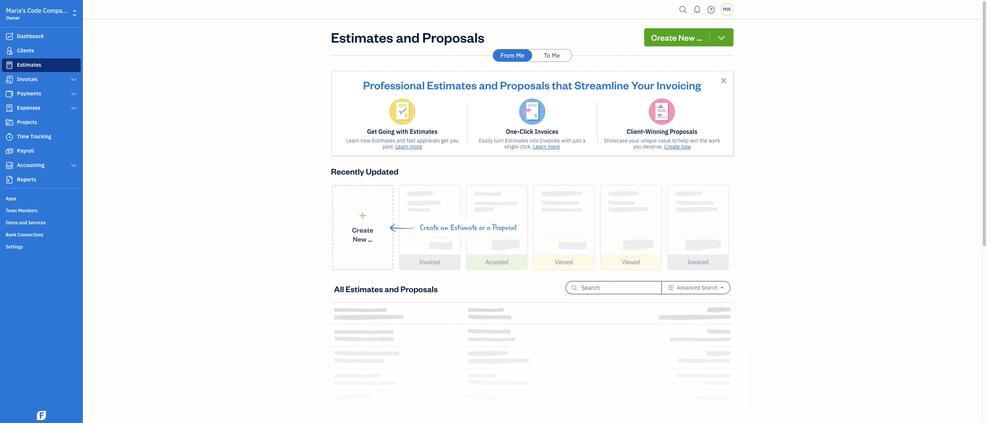 Task type: locate. For each thing, give the bounding box(es) containing it.
2 chevron large down image from the top
[[70, 91, 77, 97]]

to me
[[544, 52, 560, 59]]

me for from me
[[517, 52, 525, 59]]

payroll link
[[2, 144, 81, 158]]

… inside create new …
[[368, 234, 373, 243]]

get
[[367, 128, 377, 135]]

new down plus icon
[[353, 234, 367, 243]]

one-click invoices
[[506, 128, 559, 135]]

learn left how
[[346, 137, 360, 144]]

1 horizontal spatial create new … button
[[645, 28, 734, 46]]

learn more for invoices
[[534, 143, 560, 150]]

0 vertical spatial chevron large down image
[[70, 77, 77, 83]]

learn right click. on the right top of page
[[534, 143, 547, 150]]

1 vertical spatial new
[[353, 234, 367, 243]]

0 horizontal spatial me
[[517, 52, 525, 59]]

learn more
[[396, 143, 423, 150], [534, 143, 560, 150]]

2 more from the left
[[548, 143, 560, 150]]

all
[[334, 283, 344, 294]]

estimates inside learn how estimates and fast approvals get you paid.
[[372, 137, 396, 144]]

learn right paid.
[[396, 143, 409, 150]]

1 horizontal spatial learn
[[396, 143, 409, 150]]

client-
[[627, 128, 646, 135]]

invoiced
[[420, 258, 441, 266], [688, 258, 709, 266]]

dashboard link
[[2, 30, 81, 43]]

clients
[[17, 47, 34, 54]]

a right or
[[487, 224, 491, 232]]

reports
[[17, 176, 36, 183]]

1 horizontal spatial me
[[552, 52, 560, 59]]

0 horizontal spatial learn more
[[396, 143, 423, 150]]

3 chevron large down image from the top
[[70, 163, 77, 169]]

members
[[18, 208, 38, 213]]

1 me from the left
[[517, 52, 525, 59]]

1 vertical spatial create new …
[[352, 225, 374, 243]]

streamline
[[575, 78, 630, 92]]

client-winning proposals
[[627, 128, 698, 135]]

chart image
[[5, 162, 14, 169]]

expense image
[[5, 104, 14, 112]]

company
[[43, 7, 69, 14]]

invoices inside easily turn estimates into invoices with just a single click.
[[540, 137, 560, 144]]

learn more down get going with estimates
[[396, 143, 423, 150]]

1 vertical spatial invoices
[[535, 128, 559, 135]]

from me link
[[493, 49, 532, 61]]

dashboard
[[17, 33, 44, 40]]

2 vertical spatial invoices
[[540, 137, 560, 144]]

estimate image
[[5, 61, 14, 69]]

maria's
[[6, 7, 26, 14]]

1 vertical spatial a
[[487, 224, 491, 232]]

team members link
[[2, 205, 81, 216]]

viewed
[[555, 258, 573, 266], [622, 258, 640, 266]]

me inside from me link
[[517, 52, 525, 59]]

settings
[[6, 244, 23, 250]]

team members
[[6, 208, 38, 213]]

invoices link
[[2, 73, 81, 86]]

from me
[[501, 52, 525, 59]]

2 horizontal spatial learn
[[534, 143, 547, 150]]

payments
[[17, 90, 41, 97]]

0 horizontal spatial viewed
[[555, 258, 573, 266]]

showcase
[[604, 137, 628, 144]]

just
[[573, 137, 582, 144]]

one-
[[506, 128, 520, 135]]

you inside learn how estimates and fast approvals get you paid.
[[450, 137, 459, 144]]

click.
[[520, 143, 532, 150]]

0 horizontal spatial learn
[[346, 137, 360, 144]]

2 invoiced from the left
[[688, 258, 709, 266]]

unique
[[641, 137, 658, 144]]

estimates and proposals
[[331, 28, 485, 46]]

1 horizontal spatial a
[[583, 137, 586, 144]]

1 horizontal spatial invoiced
[[688, 258, 709, 266]]

accepted
[[486, 258, 509, 266]]

one-click invoices image
[[519, 98, 546, 125]]

1 horizontal spatial create new …
[[652, 32, 703, 43]]

0 vertical spatial invoices
[[17, 76, 38, 83]]

chevron large down image
[[70, 77, 77, 83], [70, 91, 77, 97], [70, 163, 77, 169]]

learn more right click. on the right top of page
[[534, 143, 560, 150]]

invoices
[[17, 76, 38, 83], [535, 128, 559, 135], [540, 137, 560, 144]]

learn more for with
[[396, 143, 423, 150]]

invoices up into
[[535, 128, 559, 135]]

learn for one-click invoices
[[534, 143, 547, 150]]

chevron large down image for invoices
[[70, 77, 77, 83]]

1 vertical spatial create new … button
[[332, 185, 393, 270]]

deserve.
[[643, 143, 664, 150]]

1 horizontal spatial more
[[548, 143, 560, 150]]

1 horizontal spatial you
[[634, 143, 642, 150]]

2 me from the left
[[552, 52, 560, 59]]

0 horizontal spatial …
[[368, 234, 373, 243]]

create an estimate or a proposal
[[420, 224, 517, 232]]

payment image
[[5, 90, 14, 98]]

more
[[410, 143, 423, 150], [548, 143, 560, 150]]

more right into
[[548, 143, 560, 150]]

with up learn how estimates and fast approvals get you paid.
[[396, 128, 409, 135]]

0 vertical spatial create new … button
[[645, 28, 734, 46]]

turn
[[494, 137, 504, 144]]

1 vertical spatial with
[[562, 137, 572, 144]]

and
[[396, 28, 420, 46], [479, 78, 498, 92], [397, 137, 406, 144], [19, 220, 27, 225], [385, 283, 399, 294]]

0 vertical spatial …
[[697, 32, 703, 43]]

me inside "to me" link
[[552, 52, 560, 59]]

1 horizontal spatial with
[[562, 137, 572, 144]]

report image
[[5, 176, 14, 184]]

accounting
[[17, 162, 44, 169]]

me for to me
[[552, 52, 560, 59]]

with
[[396, 128, 409, 135], [562, 137, 572, 144]]

0 horizontal spatial create new … button
[[332, 185, 393, 270]]

you right get
[[450, 137, 459, 144]]

me right from
[[517, 52, 525, 59]]

me right to
[[552, 52, 560, 59]]

1 learn more from the left
[[396, 143, 423, 150]]

estimates inside easily turn estimates into invoices with just a single click.
[[505, 137, 529, 144]]

chevron large down image inside the payments link
[[70, 91, 77, 97]]

1 more from the left
[[410, 143, 423, 150]]

more down get going with estimates
[[410, 143, 423, 150]]

1 horizontal spatial …
[[697, 32, 703, 43]]

and inside main element
[[19, 220, 27, 225]]

create new …
[[652, 32, 703, 43], [352, 225, 374, 243]]

new down search "icon"
[[679, 32, 696, 43]]

going
[[379, 128, 395, 135]]

1 vertical spatial chevron large down image
[[70, 91, 77, 97]]

an
[[441, 224, 449, 232]]

invoices right into
[[540, 137, 560, 144]]

a
[[583, 137, 586, 144], [487, 224, 491, 232]]

0 horizontal spatial create new …
[[352, 225, 374, 243]]

with left just
[[562, 137, 572, 144]]

2 learn more from the left
[[534, 143, 560, 150]]

chevron large down image for accounting
[[70, 163, 77, 169]]

2 vertical spatial chevron large down image
[[70, 163, 77, 169]]

2 viewed from the left
[[622, 258, 640, 266]]

advanced search button
[[663, 282, 730, 294]]

showcase your unique value to help win the work you deserve.
[[604, 137, 721, 150]]

0 vertical spatial a
[[583, 137, 586, 144]]

easily turn estimates into invoices with just a single click.
[[479, 137, 586, 150]]

chevron large down image inside accounting link
[[70, 163, 77, 169]]

0 horizontal spatial new
[[353, 234, 367, 243]]

a right just
[[583, 137, 586, 144]]

1 horizontal spatial learn more
[[534, 143, 560, 150]]

create
[[652, 32, 677, 43], [665, 143, 680, 150], [420, 224, 439, 232], [352, 225, 374, 234]]

you down client-
[[634, 143, 642, 150]]

1 vertical spatial …
[[368, 234, 373, 243]]

close image
[[720, 76, 729, 85]]

recently updated
[[331, 166, 399, 176]]

freshbooks image
[[35, 411, 48, 420]]

get going with estimates
[[367, 128, 438, 135]]

1 chevron large down image from the top
[[70, 77, 77, 83]]

your
[[632, 78, 655, 92]]

services
[[28, 220, 46, 225]]

0 vertical spatial create new …
[[652, 32, 703, 43]]

new
[[679, 32, 696, 43], [353, 234, 367, 243]]

0 vertical spatial new
[[679, 32, 696, 43]]

time
[[17, 133, 29, 140]]

and inside learn how estimates and fast approvals get you paid.
[[397, 137, 406, 144]]

Search text field
[[582, 282, 650, 294]]

fast
[[407, 137, 416, 144]]

0 vertical spatial with
[[396, 128, 409, 135]]

1 horizontal spatial viewed
[[622, 258, 640, 266]]

work
[[709, 137, 721, 144]]

estimates link
[[2, 58, 81, 72]]

more for with
[[410, 143, 423, 150]]

create new … down search "icon"
[[652, 32, 703, 43]]

get going with estimates image
[[389, 98, 416, 125]]

professional
[[363, 78, 425, 92]]

notifications image
[[692, 2, 704, 17]]

into
[[530, 137, 539, 144]]

0 horizontal spatial invoiced
[[420, 258, 441, 266]]

0 horizontal spatial you
[[450, 137, 459, 144]]

invoices up payments
[[17, 76, 38, 83]]

0 horizontal spatial more
[[410, 143, 423, 150]]

winning
[[646, 128, 669, 135]]

create new … down plus icon
[[352, 225, 374, 243]]

main element
[[0, 0, 102, 423]]

accounting link
[[2, 159, 81, 172]]



Task type: describe. For each thing, give the bounding box(es) containing it.
your
[[630, 137, 640, 144]]

paid.
[[383, 143, 394, 150]]

with inside easily turn estimates into invoices with just a single click.
[[562, 137, 572, 144]]

all estimates and proposals
[[334, 283, 438, 294]]

timer image
[[5, 133, 14, 141]]

estimates inside main element
[[17, 61, 41, 68]]

plus image
[[359, 212, 367, 219]]

expenses link
[[2, 101, 81, 115]]

to
[[673, 137, 678, 144]]

a inside easily turn estimates into invoices with just a single click.
[[583, 137, 586, 144]]

projects
[[17, 119, 37, 126]]

professional estimates and proposals that streamline your invoicing
[[363, 78, 702, 92]]

maria's code company owner
[[6, 7, 69, 21]]

value
[[659, 137, 672, 144]]

bank
[[6, 232, 16, 238]]

projects link
[[2, 116, 81, 129]]

create now
[[665, 143, 692, 150]]

team
[[6, 208, 17, 213]]

learn for get going with estimates
[[396, 143, 409, 150]]

project image
[[5, 119, 14, 126]]

payroll
[[17, 147, 34, 154]]

proposal
[[493, 224, 517, 232]]

caretdown image
[[721, 285, 724, 291]]

to me link
[[533, 49, 572, 61]]

items
[[6, 220, 18, 225]]

1 invoiced from the left
[[420, 258, 441, 266]]

apps
[[6, 196, 16, 201]]

learn how estimates and fast approvals get you paid.
[[346, 137, 459, 150]]

1 viewed from the left
[[555, 258, 573, 266]]

1 horizontal spatial new
[[679, 32, 696, 43]]

tracking
[[30, 133, 51, 140]]

0 horizontal spatial with
[[396, 128, 409, 135]]

money image
[[5, 147, 14, 155]]

help
[[679, 137, 689, 144]]

create new … button for create an estimate or a proposal
[[332, 185, 393, 270]]

invoices inside main element
[[17, 76, 38, 83]]

how
[[361, 137, 371, 144]]

create new … button for estimates and proposals
[[645, 28, 734, 46]]

search
[[702, 284, 718, 291]]

dashboard image
[[5, 33, 14, 40]]

0 horizontal spatial a
[[487, 224, 491, 232]]

reports link
[[2, 173, 81, 187]]

apps link
[[2, 193, 81, 204]]

to
[[544, 52, 551, 59]]

code
[[27, 7, 41, 14]]

estimate
[[451, 224, 478, 232]]

new inside create new …
[[353, 234, 367, 243]]

get
[[442, 137, 449, 144]]

bank connections
[[6, 232, 43, 238]]

mw button
[[721, 3, 734, 16]]

advanced
[[677, 284, 701, 291]]

settings link
[[2, 241, 81, 252]]

time tracking link
[[2, 130, 81, 144]]

search image
[[678, 4, 690, 15]]

single
[[505, 143, 519, 150]]

client image
[[5, 47, 14, 55]]

clients link
[[2, 44, 81, 58]]

win
[[690, 137, 699, 144]]

chevron large down image for payments
[[70, 91, 77, 97]]

updated
[[366, 166, 399, 176]]

settings image
[[669, 285, 675, 291]]

mw
[[724, 6, 732, 12]]

bank connections link
[[2, 229, 81, 240]]

learn inside learn how estimates and fast approvals get you paid.
[[346, 137, 360, 144]]

you inside showcase your unique value to help win the work you deserve.
[[634, 143, 642, 150]]

connections
[[17, 232, 43, 238]]

client-winning proposals image
[[649, 98, 676, 125]]

go to help image
[[706, 4, 718, 15]]

approvals
[[417, 137, 440, 144]]

owner
[[6, 15, 20, 21]]

chevrondown image
[[717, 32, 727, 43]]

items and services link
[[2, 217, 81, 228]]

invoice image
[[5, 76, 14, 83]]

expenses
[[17, 104, 40, 111]]

payments link
[[2, 87, 81, 101]]

or
[[480, 224, 485, 232]]

now
[[682, 143, 692, 150]]

chevron large down image
[[70, 105, 77, 111]]

click
[[520, 128, 534, 135]]

that
[[552, 78, 573, 92]]

easily
[[479, 137, 493, 144]]

from
[[501, 52, 515, 59]]

advanced search
[[677, 284, 718, 291]]

items and services
[[6, 220, 46, 225]]

the
[[700, 137, 708, 144]]

more for invoices
[[548, 143, 560, 150]]



Task type: vqa. For each thing, say whether or not it's contained in the screenshot.
Email
no



